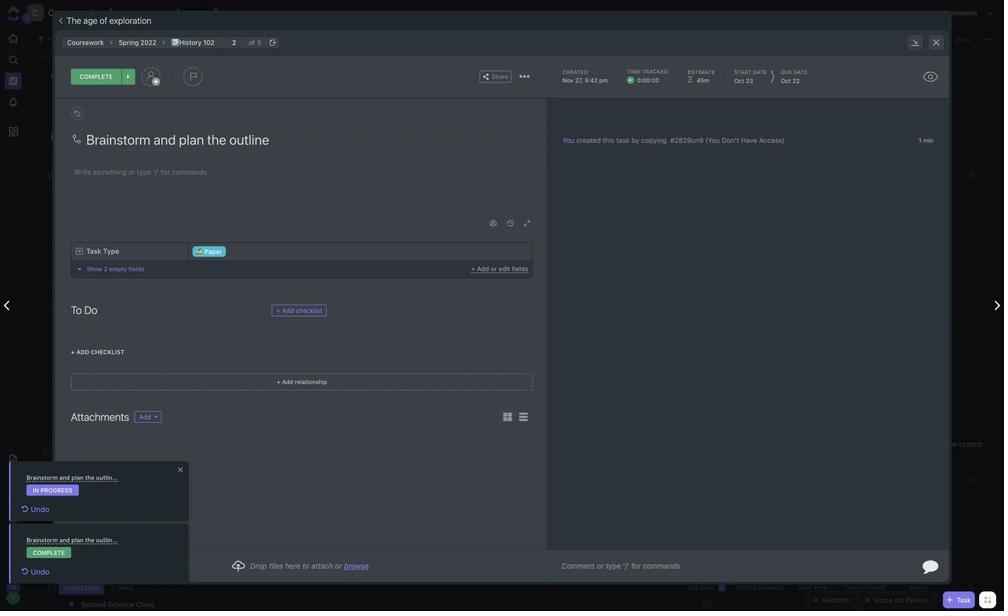Task type: locate. For each thing, give the bounding box(es) containing it.
exploration down questions about the reading material
[[118, 276, 155, 285]]

created nov 27, 5:42 pm
[[563, 69, 609, 84]]

outlin down history 102
[[96, 537, 112, 544]]

brainstorm and plan the outlin ... for in progress
[[26, 475, 118, 482]]

1 horizontal spatial start
[[735, 69, 752, 75]]

date up the 23
[[754, 69, 768, 75]]

1 horizontal spatial 102
[[203, 39, 215, 46]]

age down 2
[[96, 276, 108, 285]]

or left edit
[[491, 265, 497, 273]]

& right tuesday
[[144, 92, 149, 101]]

1 horizontal spatial or
[[491, 265, 497, 273]]

1 geology from the top
[[81, 513, 109, 522]]

1 horizontal spatial – button
[[893, 597, 946, 612]]

checklist down custom fields element
[[296, 307, 323, 315]]

0 vertical spatial show
[[87, 266, 102, 273]]

the age of exploration up "the age of exploration pier editing"
[[99, 351, 156, 357]]

plan up progress
[[72, 475, 84, 482]]

102 left set task position in this list number field
[[203, 39, 215, 46]]

1 horizontal spatial list
[[228, 10, 240, 18]]

0 horizontal spatial show
[[87, 266, 102, 273]]

0 vertical spatial checklist
[[296, 307, 323, 315]]

spring 2022 link
[[114, 36, 162, 49]]

share
[[955, 36, 972, 43], [492, 73, 509, 80]]

1 vertical spatial 102
[[107, 493, 119, 502]]

custom fields element
[[71, 243, 533, 279]]

start inside start date oct 23
[[735, 69, 752, 75]]

fields right edit
[[512, 265, 529, 273]]

date
[[266, 10, 282, 18], [754, 69, 768, 75], [794, 69, 808, 75]]

102 up lab
[[107, 493, 119, 502]]

list
[[228, 10, 240, 18], [190, 10, 202, 18]]

show
[[87, 266, 102, 273], [940, 442, 958, 449]]

0 vertical spatial brainstorm and plan the outlin ...
[[26, 475, 118, 482]]

1 vertical spatial the
[[85, 475, 95, 482]]

2 – button from the left
[[893, 597, 946, 612]]

2 geology from the top
[[81, 533, 109, 542]]

task down 2022
[[148, 50, 162, 57]]

& right day
[[83, 92, 89, 101]]

1 horizontal spatial share
[[955, 36, 972, 43]]

+ new task down 2022
[[127, 50, 162, 57]]

1 horizontal spatial &
[[144, 92, 149, 101]]

dialog containing to do
[[52, 11, 953, 585]]

coursework link
[[62, 36, 109, 49]]

1 min
[[920, 137, 934, 144]]

0 vertical spatial brainstorm
[[26, 475, 58, 482]]

created
[[577, 136, 601, 144]]

+ new task down geology lab
[[67, 551, 98, 558]]

fields
[[512, 265, 529, 273], [129, 266, 144, 273]]

5:42
[[585, 77, 598, 84]]

2 plan from the top
[[72, 537, 84, 544]]

0 vertical spatial + new task
[[127, 50, 162, 57]]

of inside task locations element
[[249, 39, 255, 46]]

by up of 5
[[241, 10, 249, 18]]

1 horizontal spatial task
[[958, 597, 972, 604]]

geology down history 102
[[81, 513, 109, 522]]

1 vertical spatial brainstorm and plan the outlin ...
[[26, 537, 118, 544]]

oct left 22
[[782, 78, 792, 84]]

or inside custom fields element
[[491, 265, 497, 273]]

task up planning
[[87, 409, 98, 415]]

0:00:00
[[638, 77, 660, 84]]

complete
[[80, 73, 113, 80], [33, 550, 65, 557]]

exams link
[[306, 5, 327, 25]]

brainstorm and plan the outlin ...
[[26, 475, 118, 482], [26, 537, 118, 544]]

...
[[112, 475, 118, 482], [112, 537, 118, 544]]

thursday
[[151, 92, 183, 101]]

1 vertical spatial share
[[492, 73, 509, 80]]

outlin
[[96, 475, 112, 482], [96, 537, 112, 544]]

files
[[269, 562, 283, 571]]

1 – from the left
[[759, 601, 763, 608]]

list up ↩️ history 102
[[190, 10, 202, 18]]

Edit task name text field
[[82, 131, 531, 149]]

0 vertical spatial or
[[491, 265, 497, 273]]

0 vertical spatial ...
[[112, 475, 118, 482]]

time:
[[91, 92, 111, 101]]

start date oct 23
[[735, 69, 768, 84]]

1 vertical spatial class
[[136, 601, 154, 609]]

editing
[[114, 391, 137, 399]]

task down geology lab
[[87, 551, 98, 558]]

0 horizontal spatial oct
[[735, 78, 745, 84]]

checklist up "the age of exploration pier editing"
[[91, 349, 125, 356]]

estimate
[[688, 69, 716, 75]]

search
[[57, 36, 78, 43]]

plan for in progress
[[72, 475, 84, 482]]

history inside the ↩️ history 102 'link'
[[179, 39, 202, 46]]

the age of exploration down empty
[[81, 276, 155, 285]]

container image
[[71, 133, 82, 149]]

class info 🗒️
[[51, 70, 114, 83]]

0 vertical spatial geology
[[81, 513, 109, 522]]

prepare for exam link
[[96, 231, 679, 249]]

0 vertical spatial 102
[[203, 39, 215, 46]]

add inside dropdown button
[[139, 414, 151, 421]]

start here 🌟
[[123, 10, 165, 18]]

1 vertical spatial brainstorm
[[26, 537, 58, 544]]

+ add checklist down do
[[71, 349, 125, 356]]

1 horizontal spatial history
[[179, 39, 202, 46]]

0 horizontal spatial list
[[190, 10, 202, 18]]

history inside history 102 link
[[81, 493, 105, 502]]

history
[[179, 39, 202, 46], [81, 493, 105, 502]]

material
[[177, 256, 203, 265]]

by left copying
[[632, 136, 640, 144]]

questions about the reading material
[[81, 256, 203, 265]]

1 horizontal spatial class
[[136, 601, 154, 609]]

class up day
[[51, 70, 78, 82]]

the inside "the age of exploration pier editing"
[[99, 380, 109, 386]]

0 horizontal spatial start
[[123, 10, 139, 18]]

time tracked
[[628, 68, 669, 74]]

1 brainstorm and plan the outlin ... from the top
[[26, 475, 118, 482]]

list by due date
[[228, 10, 282, 18]]

minimize task image
[[912, 39, 920, 46]]

+ add checklist
[[277, 307, 323, 315], [71, 349, 125, 356]]

undo for complete
[[31, 568, 49, 577]]

outlin for complete
[[96, 537, 112, 544]]

date for oct 22
[[794, 69, 808, 75]]

1 vertical spatial + add checklist
[[71, 349, 125, 356]]

0 horizontal spatial history
[[81, 493, 105, 502]]

1 ... from the top
[[112, 475, 118, 482]]

history right progress
[[81, 493, 105, 502]]

new down geology lab
[[73, 551, 85, 558]]

0 horizontal spatial – button
[[734, 597, 787, 612]]

– for first – button
[[759, 601, 763, 608]]

0 vertical spatial the age of exploration
[[67, 16, 152, 26]]

share button left task settings "image"
[[480, 71, 512, 83]]

2 brainstorm from the top
[[26, 537, 58, 544]]

of up search tasks... "text box"
[[100, 16, 107, 26]]

new task button
[[64, 407, 102, 417]]

2 oct from the left
[[782, 78, 792, 84]]

professor: hamilton
[[68, 119, 138, 128]]

1 horizontal spatial complete
[[80, 73, 113, 80]]

share button
[[943, 33, 975, 46], [480, 71, 512, 83]]

1 vertical spatial complete
[[33, 550, 65, 557]]

2 outlin from the top
[[96, 537, 112, 544]]

checklist
[[296, 307, 323, 315], [91, 349, 125, 356]]

0 horizontal spatial task
[[86, 247, 101, 255]]

science
[[108, 601, 134, 609]]

1 brainstorm from the top
[[26, 475, 58, 482]]

task inside region
[[617, 136, 630, 144]]

1 vertical spatial checklist
[[91, 349, 125, 356]]

new up degree planning
[[73, 409, 85, 415]]

0 vertical spatial history
[[179, 39, 202, 46]]

date inside due date oct 22
[[794, 69, 808, 75]]

start up the 23
[[735, 69, 752, 75]]

add left edit
[[478, 265, 489, 273]]

dialog
[[52, 11, 953, 585]]

set priority element
[[184, 67, 203, 86]]

+ add relationship
[[277, 379, 327, 386]]

the up history 102
[[85, 475, 95, 482]]

task settings image
[[524, 75, 526, 78]]

share left task settings "image"
[[492, 73, 509, 80]]

start left here
[[123, 10, 139, 18]]

... for complete
[[112, 537, 118, 544]]

show for show 2 empty fields
[[87, 266, 102, 273]]

date inside start date oct 23
[[754, 69, 768, 75]]

outlin up history 102
[[96, 475, 112, 482]]

2 vertical spatial the
[[85, 537, 95, 544]]

age up pier
[[110, 380, 120, 386]]

1 vertical spatial task
[[958, 597, 972, 604]]

show inside custom fields element
[[87, 266, 102, 273]]

... down history 102
[[112, 537, 118, 544]]

... up history 102
[[112, 475, 118, 482]]

link:
[[95, 133, 113, 142]]

1 vertical spatial ...
[[112, 537, 118, 544]]

tuesday & thursday @2:00 pm
[[113, 92, 220, 101]]

+
[[127, 50, 131, 57], [472, 265, 476, 273], [277, 307, 281, 315], [71, 349, 75, 356], [277, 379, 281, 386], [67, 551, 71, 558]]

browse link
[[344, 562, 369, 571]]

0 vertical spatial coursework
[[48, 8, 96, 18]]

📍
[[52, 107, 60, 115]]

due up 5
[[251, 10, 264, 18]]

2 vertical spatial new
[[73, 551, 85, 558]]

date for oct 23
[[754, 69, 768, 75]]

1 & from the left
[[83, 92, 89, 101]]

0 horizontal spatial –
[[759, 601, 763, 608]]

task right this
[[617, 136, 630, 144]]

0 horizontal spatial or
[[335, 562, 342, 571]]

add left relationship
[[282, 379, 293, 386]]

1 horizontal spatial + new task
[[127, 50, 162, 57]]

1 vertical spatial new
[[73, 409, 85, 415]]

1 list from the left
[[228, 10, 240, 18]]

+ add checklist down custom fields element
[[277, 307, 323, 315]]

by
[[241, 10, 249, 18], [632, 136, 640, 144]]

✍️  paper
[[196, 248, 222, 255]]

1 vertical spatial + new task
[[67, 551, 98, 558]]

1 horizontal spatial due
[[782, 69, 793, 75]]

2 undo from the top
[[31, 568, 49, 577]]

brainstorm down in
[[26, 537, 58, 544]]

or right attach
[[335, 562, 342, 571]]

share down automations button in the top of the page
[[955, 36, 972, 43]]

exploration
[[109, 16, 152, 26], [118, 276, 155, 285], [128, 351, 156, 357], [128, 380, 156, 386]]

degree
[[51, 439, 72, 446]]

history right ↩️
[[179, 39, 202, 46]]

date up 22
[[794, 69, 808, 75]]

exploration up spring in the top of the page
[[109, 16, 152, 26]]

1 vertical spatial undo
[[31, 568, 49, 577]]

0 vertical spatial plan
[[72, 475, 84, 482]]

plan
[[72, 475, 84, 482], [72, 537, 84, 544]]

(you
[[706, 136, 721, 144]]

0 horizontal spatial share button
[[480, 71, 512, 83]]

0 vertical spatial outlin
[[96, 475, 112, 482]]

spring 2022
[[119, 39, 157, 46]]

1 vertical spatial share button
[[480, 71, 512, 83]]

2 list from the left
[[190, 10, 202, 18]]

coursework for coursework link
[[67, 39, 104, 46]]

0 vertical spatial share button
[[943, 33, 975, 46]]

0 vertical spatial class
[[51, 70, 78, 82]]

https://university.clickup.com/ link
[[115, 133, 217, 142]]

2 horizontal spatial date
[[794, 69, 808, 75]]

1 horizontal spatial oct
[[782, 78, 792, 84]]

0 vertical spatial and
[[59, 475, 70, 482]]

the age of exploration up search tasks... "text box"
[[67, 16, 152, 26]]

oct left the 23
[[735, 78, 745, 84]]

1 undo from the top
[[31, 505, 49, 514]]

2 and from the top
[[59, 537, 70, 544]]

show inside button
[[940, 442, 958, 449]]

coursework inside task locations element
[[67, 39, 104, 46]]

and up progress
[[59, 475, 70, 482]]

start here 🌟 link
[[123, 5, 170, 25]]

brainstorm and plan the outlin ... down history 102
[[26, 537, 118, 544]]

1 horizontal spatial fields
[[512, 265, 529, 273]]

of up "the age of exploration pier editing"
[[121, 351, 126, 357]]

list up set task position in this list number field
[[228, 10, 240, 18]]

due
[[251, 10, 264, 18], [782, 69, 793, 75]]

23
[[747, 78, 754, 84]]

add down custom fields element
[[282, 307, 294, 315]]

class right science
[[136, 601, 154, 609]]

share button down automations button in the top of the page
[[943, 33, 975, 46]]

2 – from the left
[[918, 601, 921, 608]]

task for task type
[[86, 247, 101, 255]]

brainstorm for in progress
[[26, 475, 58, 482]]

0 vertical spatial due
[[251, 10, 264, 18]]

and left geology lab
[[59, 537, 70, 544]]

coursework inside button
[[48, 8, 96, 18]]

0 horizontal spatial share
[[492, 73, 509, 80]]

2 brainstorm and plan the outlin ... from the top
[[26, 537, 118, 544]]

2 ... from the top
[[112, 537, 118, 544]]

show 2 empty fields
[[87, 266, 144, 273]]

1 vertical spatial coursework
[[67, 39, 104, 46]]

fields down questions about the reading material
[[129, 266, 144, 273]]

geology left lab
[[81, 533, 109, 542]]

brainstorm up in
[[26, 475, 58, 482]]

0 vertical spatial complete
[[80, 73, 113, 80]]

oct inside start date oct 23
[[735, 78, 745, 84]]

0 vertical spatial task
[[86, 247, 101, 255]]

outlin for in progress
[[96, 475, 112, 482]]

1 plan from the top
[[72, 475, 84, 482]]

1 vertical spatial and
[[59, 537, 70, 544]]

exploration up editing
[[128, 380, 156, 386]]

0 vertical spatial start
[[123, 10, 139, 18]]

second science class
[[81, 601, 154, 609]]

1 vertical spatial outlin
[[96, 537, 112, 544]]

1 horizontal spatial date
[[754, 69, 768, 75]]

task type
[[86, 247, 119, 255]]

plan for complete
[[72, 537, 84, 544]]

questions
[[81, 256, 114, 265]]

1 vertical spatial history
[[81, 493, 105, 502]]

2 & from the left
[[144, 92, 149, 101]]

0 horizontal spatial by
[[241, 10, 249, 18]]

0 horizontal spatial date
[[266, 10, 282, 18]]

Set task position in this List number field
[[225, 38, 244, 47]]

exploration inside "the age of exploration pier editing"
[[128, 380, 156, 386]]

0 horizontal spatial + add checklist
[[71, 349, 125, 356]]

0 vertical spatial the
[[137, 256, 148, 265]]

task inside custom fields element
[[86, 247, 101, 255]]

0 horizontal spatial class
[[51, 70, 78, 82]]

1 horizontal spatial checklist
[[296, 307, 323, 315]]

brainstorm and plan the outlin ... up progress
[[26, 475, 118, 482]]

show left closed
[[940, 442, 958, 449]]

1 vertical spatial geology
[[81, 533, 109, 542]]

27,
[[576, 77, 584, 84]]

+ new task
[[127, 50, 162, 57], [67, 551, 98, 558]]

0 horizontal spatial due
[[251, 10, 264, 18]]

0 vertical spatial undo
[[31, 505, 49, 514]]

1 horizontal spatial by
[[632, 136, 640, 144]]

oct inside due date oct 22
[[782, 78, 792, 84]]

due right start date oct 23
[[782, 69, 793, 75]]

new down spring 2022 link
[[132, 50, 146, 57]]

1 outlin from the top
[[96, 475, 112, 482]]

of
[[100, 16, 107, 26], [249, 39, 255, 46], [110, 276, 116, 285], [121, 351, 126, 357], [121, 380, 126, 386]]

oct for oct 23
[[735, 78, 745, 84]]

paper
[[205, 248, 222, 255]]

geology
[[81, 513, 109, 522], [81, 533, 109, 542]]

pm
[[600, 77, 609, 84]]

the left lab
[[85, 537, 95, 544]]

attachments
[[71, 411, 129, 423]]

of left 5
[[249, 39, 255, 46]]

1 vertical spatial show
[[940, 442, 958, 449]]

lab
[[110, 533, 123, 542]]

... for in progress
[[112, 475, 118, 482]]

1 vertical spatial due
[[782, 69, 793, 75]]

show down questions
[[87, 266, 102, 273]]

plan left lab
[[72, 537, 84, 544]]

0 vertical spatial + add checklist
[[277, 307, 323, 315]]

1 oct from the left
[[735, 78, 745, 84]]

date left the exams
[[266, 10, 282, 18]]

the right about
[[137, 256, 148, 265]]

pier
[[99, 391, 112, 399]]

1 and from the top
[[59, 475, 70, 482]]

0 horizontal spatial &
[[83, 92, 89, 101]]

1 horizontal spatial show
[[940, 442, 958, 449]]

1 vertical spatial by
[[632, 136, 640, 144]]

add down "the age of exploration pier editing"
[[139, 414, 151, 421]]

of up editing
[[121, 380, 126, 386]]

1 vertical spatial start
[[735, 69, 752, 75]]



Task type: describe. For each thing, give the bounding box(es) containing it.
created
[[563, 69, 589, 75]]

brainstorm for complete
[[26, 537, 58, 544]]

task for task
[[958, 597, 972, 604]]

🏫
[[52, 120, 60, 129]]

browse
[[344, 562, 369, 571]]

1 vertical spatial or
[[335, 562, 342, 571]]

list for list by due date
[[228, 10, 240, 18]]

1 horizontal spatial share button
[[943, 33, 975, 46]]

0 horizontal spatial fields
[[129, 266, 144, 273]]

1
[[920, 137, 922, 144]]

list for list
[[190, 10, 202, 18]]

🌟
[[159, 10, 165, 18]]

task locations element
[[55, 30, 950, 56]]

22
[[793, 78, 800, 84]]

0 horizontal spatial + new task
[[67, 551, 98, 558]]

drop
[[251, 562, 267, 571]]

show closed button
[[929, 440, 986, 450]]

location:
[[68, 106, 103, 114]]

coursework for coursework button
[[48, 8, 96, 18]]

– for second – button from the left
[[918, 601, 921, 608]]

nov
[[563, 77, 574, 84]]

edit
[[499, 265, 511, 273]]

Search tasks... text field
[[57, 32, 145, 47]]

tuesday
[[113, 92, 142, 101]]

task body element
[[55, 98, 547, 551]]

type
[[103, 247, 119, 255]]

age up "the age of exploration pier editing"
[[110, 351, 120, 357]]

time
[[628, 68, 641, 74]]

and for in progress
[[59, 475, 70, 482]]

the age of exploration pier editing
[[99, 380, 156, 399]]

second science class link
[[78, 596, 679, 612]]

exploration up "the age of exploration pier editing"
[[128, 351, 156, 357]]

to do
[[71, 304, 97, 316]]

0 horizontal spatial complete
[[33, 550, 65, 557]]

share inside task details element
[[492, 73, 509, 80]]

1 vertical spatial the age of exploration
[[81, 276, 155, 285]]

share button inside task details element
[[480, 71, 512, 83]]

geology lab
[[81, 533, 123, 542]]

complete inside dropdown button
[[80, 73, 113, 80]]

complete button
[[71, 69, 122, 85]]

day
[[68, 92, 82, 101]]

0 vertical spatial by
[[241, 10, 249, 18]]

45m
[[697, 77, 710, 84]]

pier editing link
[[96, 386, 679, 404]]

about
[[116, 256, 135, 265]]

geology for geology lab
[[81, 533, 109, 542]]

access)
[[760, 136, 785, 144]]

1 – button from the left
[[734, 597, 787, 612]]

of inside "the age of exploration pier editing"
[[121, 380, 126, 386]]

age up tasks... in the top of the page
[[83, 16, 98, 26]]

list info image
[[114, 50, 121, 56]]

add down to do
[[76, 349, 89, 356]]

history 102 link
[[78, 488, 679, 506]]

and for complete
[[59, 537, 70, 544]]

progress
[[41, 487, 72, 494]]

due date oct 22
[[782, 69, 810, 84]]

📄
[[51, 133, 58, 142]]

0 horizontal spatial 102
[[107, 493, 119, 502]]

new inside button
[[73, 409, 85, 415]]

degree planning
[[51, 439, 98, 446]]

of down show 2 empty fields
[[110, 276, 116, 285]]

exams
[[306, 10, 327, 18]]

0 horizontal spatial checklist
[[91, 349, 125, 356]]

tasks...
[[80, 36, 101, 43]]

min
[[924, 137, 934, 144]]

copying
[[642, 136, 667, 144]]

relationship
[[295, 379, 327, 386]]

the age of exploration inside dialog
[[67, 16, 152, 26]]

info
[[81, 70, 100, 82]]

show for show closed
[[940, 442, 958, 449]]

exam
[[138, 236, 156, 244]]

pm
[[209, 92, 220, 101]]

🗒️
[[104, 71, 114, 83]]

& for tuesday
[[144, 92, 149, 101]]

of 5
[[249, 39, 262, 46]]

in progress
[[33, 487, 72, 494]]

due inside due date oct 22
[[782, 69, 793, 75]]

2 vertical spatial the age of exploration
[[99, 351, 156, 357]]

start for start here 🌟
[[123, 10, 139, 18]]

automations
[[940, 9, 979, 16]]

don't
[[722, 136, 740, 144]]

brainstorm and plan the outlin ... for complete
[[26, 537, 118, 544]]

↩️ history 102 link
[[166, 36, 220, 49]]

🕑
[[52, 93, 60, 102]]

reading
[[150, 256, 175, 265]]

class inside class info 🗒️
[[51, 70, 78, 82]]

to
[[303, 562, 310, 571]]

0:00:00 button
[[628, 76, 675, 85]]

& for day
[[83, 92, 89, 101]]

automations button
[[935, 5, 984, 21]]

add button
[[135, 411, 162, 423]]

undo for in progress
[[31, 505, 49, 514]]

age inside "the age of exploration pier editing"
[[110, 380, 120, 386]]

prepare
[[99, 236, 125, 244]]

geology for geology
[[81, 513, 109, 522]]

the for in progress
[[85, 475, 95, 482]]

search tasks...
[[57, 36, 101, 43]]

set priority image
[[184, 67, 203, 86]]

spring
[[119, 39, 139, 46]]

+ add or edit fields
[[472, 265, 529, 273]]

here
[[285, 562, 301, 571]]

task history region
[[547, 98, 950, 551]]

here
[[141, 10, 157, 18]]

the for complete
[[85, 537, 95, 544]]

📄 syllabus link: https://university.clickup.com/
[[51, 133, 217, 142]]

2022
[[141, 39, 157, 46]]

✍️  paper button
[[189, 243, 533, 261]]

syllabus
[[62, 133, 93, 142]]

@2:00
[[185, 92, 207, 101]]

task inside button
[[87, 409, 98, 415]]

list link
[[190, 6, 206, 25]]

have
[[742, 136, 758, 144]]

list by due date link
[[228, 5, 286, 25]]

geology link
[[78, 508, 679, 526]]

oct for oct 22
[[782, 78, 792, 84]]

you
[[563, 136, 575, 144]]

102 inside 'link'
[[203, 39, 215, 46]]

this
[[603, 136, 615, 144]]

prepare for exam
[[99, 236, 156, 244]]

5
[[258, 39, 262, 46]]

+ inside custom fields element
[[472, 265, 476, 273]]

new task
[[73, 409, 98, 415]]

second
[[81, 601, 106, 609]]

↩️ history 102
[[171, 39, 215, 46]]

by inside 'task history' region
[[632, 136, 640, 144]]

professor:
[[68, 119, 106, 128]]

✍️
[[196, 248, 203, 255]]

you created this task by copying #2829cn9 (you don't have access)
[[563, 136, 785, 144]]

planning
[[74, 439, 98, 446]]

drop files here to attach or browse
[[251, 562, 369, 571]]

0 vertical spatial new
[[132, 50, 146, 57]]

task details element
[[55, 56, 950, 98]]

start for start date oct 23
[[735, 69, 752, 75]]

1 horizontal spatial + add checklist
[[277, 307, 323, 315]]

do
[[84, 304, 97, 316]]

add inside custom fields element
[[478, 265, 489, 273]]

questions about the reading material link
[[78, 251, 679, 269]]

0 vertical spatial share
[[955, 36, 972, 43]]



Task type: vqa. For each thing, say whether or not it's contained in the screenshot.
Agency Management link
no



